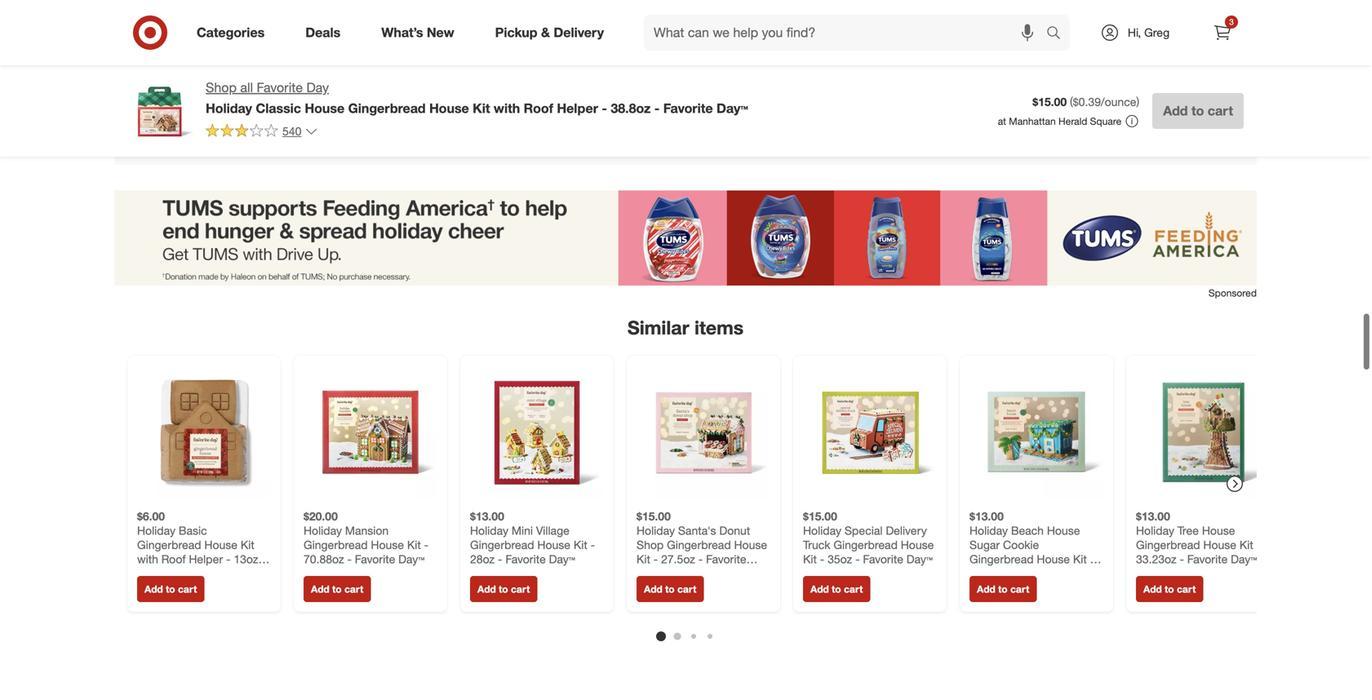 Task type: describe. For each thing, give the bounding box(es) containing it.
holiday for $13.00 holiday mini village gingerbread house kit - 28oz - favorite day™
[[470, 524, 509, 538]]

ask
[[207, 62, 230, 78]]

beach
[[1012, 524, 1044, 538]]

$15.00 for $15.00 holiday special delivery truck gingerbread house kit - 35oz - favorite day™
[[803, 510, 838, 524]]

- left 35oz
[[820, 553, 825, 567]]

delivery inside $15.00 holiday special delivery truck gingerbread house kit - 35oz - favorite day™
[[886, 524, 927, 538]]

cookie
[[1003, 538, 1040, 553]]

&
[[541, 25, 550, 40]]

add to cart button for $15.00 holiday santa's donut shop gingerbread house kit - 27.5oz - favorite day™
[[637, 577, 704, 603]]

kit inside the $15.00 holiday santa's donut shop gingerbread house kit - 27.5oz - favorite day™
[[637, 553, 651, 567]]

holiday for $15.00 holiday special delivery truck gingerbread house kit - 35oz - favorite day™
[[803, 524, 842, 538]]

to for $15.00 holiday special delivery truck gingerbread house kit - 35oz - favorite day™
[[832, 584, 842, 596]]

$6.00
[[137, 510, 165, 524]]

$13.00 for holiday tree house gingerbread house kit - 33.23oz - favorite day™
[[1137, 510, 1171, 524]]

house inside $13.00 holiday mini village gingerbread house kit - 28oz - favorite day™
[[538, 538, 571, 553]]

sponsored
[[1209, 287, 1257, 299]]

add to cart button for $6.00 holiday basic gingerbread house kit with roof helper - 13oz - favorite day™
[[137, 577, 204, 603]]

a
[[233, 62, 241, 78]]

gingerbread inside $6.00 holiday basic gingerbread house kit with roof helper - 13oz - favorite day™
[[137, 538, 201, 553]]

to for $20.00 holiday mansion gingerbread house kit - 70.88oz - favorite day™
[[332, 584, 342, 596]]

favorite inside the $13.00 holiday tree house gingerbread house kit - 33.23oz - favorite day™
[[1188, 553, 1228, 567]]

$6.00 holiday basic gingerbread house kit with roof helper - 13oz - favorite day™
[[137, 510, 266, 581]]

add to cart button for $20.00 holiday mansion gingerbread house kit - 70.88oz - favorite day™
[[304, 577, 371, 603]]

similar items
[[628, 316, 744, 339]]

kit inside $20.00 holiday mansion gingerbread house kit - 70.88oz - favorite day™
[[407, 538, 421, 553]]

tree
[[1178, 524, 1199, 538]]

gingerbread inside $13.00 holiday mini village gingerbread house kit - 28oz - favorite day™
[[470, 538, 534, 553]]

holiday for $15.00 holiday santa's donut shop gingerbread house kit - 27.5oz - favorite day™
[[637, 524, 675, 538]]

70.88oz
[[304, 553, 344, 567]]

33.23oz
[[1137, 553, 1177, 567]]

similar
[[628, 316, 690, 339]]

add for $13.00 holiday beach house sugar cookie gingerbread house kit - 28.30oz - favorite day™
[[977, 584, 996, 596]]

santa's
[[678, 524, 716, 538]]

deals
[[306, 25, 341, 40]]

add for $6.00 holiday basic gingerbread house kit with roof helper - 13oz - favorite day™
[[145, 584, 163, 596]]

favorite inside $20.00 holiday mansion gingerbread house kit - 70.88oz - favorite day™
[[355, 553, 395, 567]]

add for $20.00 holiday mansion gingerbread house kit - 70.88oz - favorite day™
[[311, 584, 330, 596]]

hi,
[[1128, 25, 1142, 40]]

search
[[1039, 26, 1079, 42]]

holiday inside shop all favorite day holiday classic house gingerbread house kit with roof helper - 38.8oz - favorite day™
[[206, 100, 252, 116]]

$13.00 for holiday beach house sugar cookie gingerbread house kit - 28.30oz - favorite day™
[[970, 510, 1004, 524]]

holiday for $13.00 holiday beach house sugar cookie gingerbread house kit - 28.30oz - favorite day™
[[970, 524, 1008, 538]]

favorite right '38.8oz' at the top of page
[[664, 100, 713, 116]]

what's new
[[382, 25, 455, 40]]

add to cart for $20.00 holiday mansion gingerbread house kit - 70.88oz - favorite day™
[[311, 584, 364, 596]]

hi, greg
[[1128, 25, 1170, 40]]

- right 13oz
[[262, 553, 266, 567]]

with inside $6.00 holiday basic gingerbread house kit with roof helper - 13oz - favorite day™
[[137, 553, 158, 567]]

holiday for $13.00 holiday tree house gingerbread house kit - 33.23oz - favorite day™
[[1137, 524, 1175, 538]]

square
[[1091, 115, 1122, 127]]

to for $15.00 holiday santa's donut shop gingerbread house kit - 27.5oz - favorite day™
[[666, 584, 675, 596]]

gingerbread inside $20.00 holiday mansion gingerbread house kit - 70.88oz - favorite day™
[[304, 538, 368, 553]]

pickup & delivery
[[495, 25, 604, 40]]

$20.00 holiday mansion gingerbread house kit - 70.88oz - favorite day™
[[304, 510, 429, 567]]

day
[[307, 80, 329, 96]]

what's
[[382, 25, 423, 40]]

helper inside $6.00 holiday basic gingerbread house kit with roof helper - 13oz - favorite day™
[[189, 553, 223, 567]]

house inside the $15.00 holiday santa's donut shop gingerbread house kit - 27.5oz - favorite day™
[[734, 538, 768, 553]]

- left 33.23oz
[[1091, 553, 1095, 567]]

favorite inside $6.00 holiday basic gingerbread house kit with roof helper - 13oz - favorite day™
[[137, 567, 178, 581]]

all
[[240, 80, 253, 96]]

shop all favorite day holiday classic house gingerbread house kit with roof helper - 38.8oz - favorite day™
[[206, 80, 749, 116]]

favorite down question
[[257, 80, 303, 96]]

deals link
[[292, 15, 361, 51]]

$15.00 for $15.00 holiday santa's donut shop gingerbread house kit - 27.5oz - favorite day™
[[637, 510, 671, 524]]

add to cart for $15.00 holiday special delivery truck gingerbread house kit - 35oz - favorite day™
[[811, 584, 863, 596]]

day™ inside the $15.00 holiday santa's donut shop gingerbread house kit - 27.5oz - favorite day™
[[637, 567, 663, 581]]

manhattan
[[1009, 115, 1056, 127]]

to right ')'
[[1192, 103, 1205, 119]]

add for $13.00 holiday tree house gingerbread house kit - 33.23oz - favorite day™
[[1144, 584, 1163, 596]]

add to cart button for $15.00 holiday special delivery truck gingerbread house kit - 35oz - favorite day™
[[803, 577, 871, 603]]

- left 13oz
[[226, 553, 231, 567]]

add to cart button for $13.00 holiday mini village gingerbread house kit - 28oz - favorite day™
[[470, 577, 538, 603]]

similar items region
[[114, 191, 1280, 692]]

- right '38.8oz' at the top of page
[[655, 100, 660, 116]]

540 link
[[206, 123, 318, 142]]

add to cart for $13.00 holiday beach house sugar cookie gingerbread house kit - 28.30oz - favorite day™
[[977, 584, 1030, 596]]

holiday for $20.00 holiday mansion gingerbread house kit - 70.88oz - favorite day™
[[304, 524, 342, 538]]

add to cart for $13.00 holiday tree house gingerbread house kit - 33.23oz - favorite day™
[[1144, 584, 1196, 596]]

What can we help you find? suggestions appear below search field
[[644, 15, 1051, 51]]

to for $6.00 holiday basic gingerbread house kit with roof helper - 13oz - favorite day™
[[166, 584, 175, 596]]

favorite inside $13.00 holiday beach house sugar cookie gingerbread house kit - 28.30oz - favorite day™
[[1021, 567, 1062, 581]]

$0.39
[[1074, 95, 1101, 109]]

$13.00 holiday tree house gingerbread house kit - 33.23oz - favorite day™
[[1137, 510, 1262, 567]]

holiday mansion gingerbread house kit - 70.88oz - favorite day™ image
[[304, 366, 438, 500]]

add to cart for $6.00 holiday basic gingerbread house kit with roof helper - 13oz - favorite day™
[[145, 584, 197, 596]]

3
[[1230, 17, 1234, 27]]

gingerbread inside the $13.00 holiday tree house gingerbread house kit - 33.23oz - favorite day™
[[1137, 538, 1201, 553]]

holiday mini village gingerbread house kit - 28oz - favorite day™ image
[[470, 366, 604, 500]]

day™ inside $13.00 holiday beach house sugar cookie gingerbread house kit - 28.30oz - favorite day™
[[1065, 567, 1091, 581]]

search button
[[1039, 15, 1079, 54]]

special
[[845, 524, 883, 538]]

truck
[[803, 538, 831, 553]]

mini
[[512, 524, 533, 538]]

add to cart for $13.00 holiday mini village gingerbread house kit - 28oz - favorite day™
[[478, 584, 530, 596]]

with inside shop all favorite day holiday classic house gingerbread house kit with roof helper - 38.8oz - favorite day™
[[494, 100, 520, 116]]

day™ inside the $13.00 holiday tree house gingerbread house kit - 33.23oz - favorite day™
[[1231, 553, 1258, 567]]

540
[[283, 124, 302, 138]]

add to cart right ')'
[[1164, 103, 1234, 119]]

holiday basic gingerbread house kit with roof helper - 13oz - favorite day™ image
[[137, 366, 271, 500]]

gingerbread inside $15.00 holiday special delivery truck gingerbread house kit - 35oz - favorite day™
[[834, 538, 898, 553]]

add for $15.00 holiday santa's donut shop gingerbread house kit - 27.5oz - favorite day™
[[644, 584, 663, 596]]

add for $13.00 holiday mini village gingerbread house kit - 28oz - favorite day™
[[478, 584, 496, 596]]

/ounce
[[1101, 95, 1137, 109]]

shop inside the $15.00 holiday santa's donut shop gingerbread house kit - 27.5oz - favorite day™
[[637, 538, 664, 553]]



Task type: vqa. For each thing, say whether or not it's contained in the screenshot.
shipping
no



Task type: locate. For each thing, give the bounding box(es) containing it.
image of holiday classic house gingerbread house kit with roof helper - 38.8oz - favorite day™ image
[[127, 78, 193, 144]]

holiday inside the $13.00 holiday tree house gingerbread house kit - 33.23oz - favorite day™
[[1137, 524, 1175, 538]]

kit inside $13.00 holiday beach house sugar cookie gingerbread house kit - 28.30oz - favorite day™
[[1074, 553, 1087, 567]]

$13.00 inside $13.00 holiday mini village gingerbread house kit - 28oz - favorite day™
[[470, 510, 505, 524]]

1 vertical spatial helper
[[189, 553, 223, 567]]

1 horizontal spatial shop
[[637, 538, 664, 553]]

roof inside $6.00 holiday basic gingerbread house kit with roof helper - 13oz - favorite day™
[[162, 553, 186, 567]]

holiday inside $13.00 holiday mini village gingerbread house kit - 28oz - favorite day™
[[470, 524, 509, 538]]

$13.00 left "mini"
[[470, 510, 505, 524]]

cart for $20.00 holiday mansion gingerbread house kit - 70.88oz - favorite day™
[[345, 584, 364, 596]]

27.5oz
[[661, 553, 696, 567]]

$13.00 inside $13.00 holiday beach house sugar cookie gingerbread house kit - 28.30oz - favorite day™
[[970, 510, 1004, 524]]

0 horizontal spatial with
[[137, 553, 158, 567]]

1 vertical spatial with
[[137, 553, 158, 567]]

holiday for $6.00 holiday basic gingerbread house kit with roof helper - 13oz - favorite day™
[[137, 524, 176, 538]]

$13.00 left tree
[[1137, 510, 1171, 524]]

1 horizontal spatial roof
[[524, 100, 554, 116]]

roof down &
[[524, 100, 554, 116]]

cart down $20.00 holiday mansion gingerbread house kit - 70.88oz - favorite day™
[[345, 584, 364, 596]]

1 horizontal spatial $13.00
[[970, 510, 1004, 524]]

35oz
[[828, 553, 853, 567]]

favorite down mansion
[[355, 553, 395, 567]]

shop inside shop all favorite day holiday classic house gingerbread house kit with roof helper - 38.8oz - favorite day™
[[206, 80, 237, 96]]

favorite down cookie
[[1021, 567, 1062, 581]]

2 horizontal spatial $13.00
[[1137, 510, 1171, 524]]

- right 33.23oz
[[1180, 553, 1185, 567]]

1 $13.00 from the left
[[470, 510, 505, 524]]

38.8oz
[[611, 100, 651, 116]]

1 vertical spatial delivery
[[886, 524, 927, 538]]

sugar
[[970, 538, 1000, 553]]

add to cart
[[1164, 103, 1234, 119], [145, 584, 197, 596], [311, 584, 364, 596], [478, 584, 530, 596], [644, 584, 697, 596], [811, 584, 863, 596], [977, 584, 1030, 596], [1144, 584, 1196, 596]]

house inside $6.00 holiday basic gingerbread house kit with roof helper - 13oz - favorite day™
[[204, 538, 238, 553]]

to for $13.00 holiday tree house gingerbread house kit - 33.23oz - favorite day™
[[1165, 584, 1175, 596]]

delivery
[[554, 25, 604, 40], [886, 524, 927, 538]]

0 horizontal spatial $13.00
[[470, 510, 505, 524]]

cart for $13.00 holiday beach house sugar cookie gingerbread house kit - 28.30oz - favorite day™
[[1011, 584, 1030, 596]]

0 horizontal spatial delivery
[[554, 25, 604, 40]]

what's new link
[[368, 15, 475, 51]]

add to cart button right ')'
[[1153, 93, 1244, 129]]

0 horizontal spatial roof
[[162, 553, 186, 567]]

to down 33.23oz
[[1165, 584, 1175, 596]]

- right tree
[[1257, 538, 1262, 553]]

day™
[[717, 100, 749, 116], [399, 553, 425, 567], [549, 553, 575, 567], [907, 553, 933, 567], [1231, 553, 1258, 567], [181, 567, 207, 581], [637, 567, 663, 581], [1065, 567, 1091, 581]]

$15.00 for $15.00 ( $0.39 /ounce )
[[1033, 95, 1067, 109]]

delivery right special
[[886, 524, 927, 538]]

holiday inside $6.00 holiday basic gingerbread house kit with roof helper - 13oz - favorite day™
[[137, 524, 176, 538]]

donut
[[720, 524, 751, 538]]

1 horizontal spatial $15.00
[[803, 510, 838, 524]]

kit
[[473, 100, 490, 116], [241, 538, 255, 553], [407, 538, 421, 553], [574, 538, 588, 553], [1240, 538, 1254, 553], [637, 553, 651, 567], [803, 553, 817, 567], [1074, 553, 1087, 567]]

13oz
[[234, 553, 258, 567]]

add down 28.30oz
[[977, 584, 996, 596]]

roof
[[524, 100, 554, 116], [162, 553, 186, 567]]

)
[[1137, 95, 1140, 109]]

favorite down donut
[[706, 553, 747, 567]]

cart for $6.00 holiday basic gingerbread house kit with roof helper - 13oz - favorite day™
[[178, 584, 197, 596]]

at
[[998, 115, 1007, 127]]

house
[[305, 100, 345, 116], [429, 100, 469, 116], [1047, 524, 1081, 538], [1203, 524, 1236, 538], [204, 538, 238, 553], [371, 538, 404, 553], [538, 538, 571, 553], [734, 538, 768, 553], [901, 538, 934, 553], [1204, 538, 1237, 553], [1037, 553, 1070, 567]]

holiday up 33.23oz
[[1137, 524, 1175, 538]]

shop down ask on the top left of page
[[206, 80, 237, 96]]

categories link
[[183, 15, 285, 51]]

(
[[1070, 95, 1074, 109]]

add right ')'
[[1164, 103, 1188, 119]]

0 vertical spatial shop
[[206, 80, 237, 96]]

0 horizontal spatial $15.00
[[637, 510, 671, 524]]

$15.00 up at manhattan herald square
[[1033, 95, 1067, 109]]

day™ inside $6.00 holiday basic gingerbread house kit with roof helper - 13oz - favorite day™
[[181, 567, 207, 581]]

delivery right &
[[554, 25, 604, 40]]

3 $13.00 from the left
[[1137, 510, 1171, 524]]

0 vertical spatial roof
[[524, 100, 554, 116]]

holiday inside $20.00 holiday mansion gingerbread house kit - 70.88oz - favorite day™
[[304, 524, 342, 538]]

to for $13.00 holiday mini village gingerbread house kit - 28oz - favorite day™
[[499, 584, 508, 596]]

cart for $15.00 holiday santa's donut shop gingerbread house kit - 27.5oz - favorite day™
[[678, 584, 697, 596]]

0 vertical spatial with
[[494, 100, 520, 116]]

1 horizontal spatial with
[[494, 100, 520, 116]]

to down $13.00 holiday mini village gingerbread house kit - 28oz - favorite day™
[[499, 584, 508, 596]]

basic
[[179, 524, 207, 538]]

2 horizontal spatial $15.00
[[1033, 95, 1067, 109]]

$13.00 inside the $13.00 holiday tree house gingerbread house kit - 33.23oz - favorite day™
[[1137, 510, 1171, 524]]

add to cart button down 33.23oz
[[1137, 577, 1204, 603]]

day™ inside $20.00 holiday mansion gingerbread house kit - 70.88oz - favorite day™
[[399, 553, 425, 567]]

$13.00 holiday mini village gingerbread house kit - 28oz - favorite day™
[[470, 510, 595, 567]]

$13.00 holiday beach house sugar cookie gingerbread house kit - 28.30oz - favorite day™
[[970, 510, 1095, 581]]

1 horizontal spatial helper
[[557, 100, 598, 116]]

add to cart button down 35oz
[[803, 577, 871, 603]]

1 vertical spatial shop
[[637, 538, 664, 553]]

day™ inside shop all favorite day holiday classic house gingerbread house kit with roof helper - 38.8oz - favorite day™
[[717, 100, 749, 116]]

greg
[[1145, 25, 1170, 40]]

cart
[[1208, 103, 1234, 119], [178, 584, 197, 596], [345, 584, 364, 596], [511, 584, 530, 596], [678, 584, 697, 596], [844, 584, 863, 596], [1011, 584, 1030, 596], [1177, 584, 1196, 596]]

holiday inside the $15.00 holiday santa's donut shop gingerbread house kit - 27.5oz - favorite day™
[[637, 524, 675, 538]]

day™ inside $15.00 holiday special delivery truck gingerbread house kit - 35oz - favorite day™
[[907, 553, 933, 567]]

add to cart down 33.23oz
[[1144, 584, 1196, 596]]

cart down $6.00 holiday basic gingerbread house kit with roof helper - 13oz - favorite day™
[[178, 584, 197, 596]]

28.30oz
[[970, 567, 1010, 581]]

$15.00 left santa's
[[637, 510, 671, 524]]

$15.00
[[1033, 95, 1067, 109], [637, 510, 671, 524], [803, 510, 838, 524]]

pickup
[[495, 25, 538, 40]]

add for $15.00 holiday special delivery truck gingerbread house kit - 35oz - favorite day™
[[811, 584, 829, 596]]

0 vertical spatial helper
[[557, 100, 598, 116]]

3 link
[[1205, 15, 1241, 51]]

- left 28oz
[[424, 538, 429, 553]]

favorite
[[257, 80, 303, 96], [664, 100, 713, 116], [355, 553, 395, 567], [506, 553, 546, 567], [706, 553, 747, 567], [863, 553, 904, 567], [1188, 553, 1228, 567], [137, 567, 178, 581], [1021, 567, 1062, 581]]

add to cart down 35oz
[[811, 584, 863, 596]]

gingerbread inside shop all favorite day holiday classic house gingerbread house kit with roof helper - 38.8oz - favorite day™
[[348, 100, 426, 116]]

holiday left beach on the bottom of the page
[[970, 524, 1008, 538]]

favorite down $6.00
[[137, 567, 178, 581]]

- left '38.8oz' at the top of page
[[602, 100, 607, 116]]

- right 28oz
[[498, 553, 503, 567]]

holiday special delivery truck gingerbread house kit - 35oz - favorite day™ image
[[803, 366, 937, 500]]

helper left '38.8oz' at the top of page
[[557, 100, 598, 116]]

add down 27.5oz
[[644, 584, 663, 596]]

$15.00 up the truck
[[803, 510, 838, 524]]

$15.00 ( $0.39 /ounce )
[[1033, 95, 1140, 109]]

add to cart button
[[1153, 93, 1244, 129], [137, 577, 204, 603], [304, 577, 371, 603], [470, 577, 538, 603], [637, 577, 704, 603], [803, 577, 871, 603], [970, 577, 1037, 603], [1137, 577, 1204, 603]]

$20.00
[[304, 510, 338, 524]]

add to cart button for $13.00 holiday tree house gingerbread house kit - 33.23oz - favorite day™
[[1137, 577, 1204, 603]]

to
[[1192, 103, 1205, 119], [166, 584, 175, 596], [332, 584, 342, 596], [499, 584, 508, 596], [666, 584, 675, 596], [832, 584, 842, 596], [999, 584, 1008, 596], [1165, 584, 1175, 596]]

helper down basic
[[189, 553, 223, 567]]

holiday inside $15.00 holiday special delivery truck gingerbread house kit - 35oz - favorite day™
[[803, 524, 842, 538]]

- left 27.5oz
[[654, 553, 658, 567]]

add down 33.23oz
[[1144, 584, 1163, 596]]

- right 35oz
[[856, 553, 860, 567]]

advertisement region
[[114, 191, 1257, 286]]

add to cart for $15.00 holiday santa's donut shop gingerbread house kit - 27.5oz - favorite day™
[[644, 584, 697, 596]]

gingerbread inside the $15.00 holiday santa's donut shop gingerbread house kit - 27.5oz - favorite day™
[[667, 538, 731, 553]]

gingerbread
[[348, 100, 426, 116], [137, 538, 201, 553], [304, 538, 368, 553], [470, 538, 534, 553], [667, 538, 731, 553], [834, 538, 898, 553], [1137, 538, 1201, 553], [970, 553, 1034, 567]]

add down 35oz
[[811, 584, 829, 596]]

kit inside the $13.00 holiday tree house gingerbread house kit - 33.23oz - favorite day™
[[1240, 538, 1254, 553]]

favorite inside the $15.00 holiday santa's donut shop gingerbread house kit - 27.5oz - favorite day™
[[706, 553, 747, 567]]

cart for $15.00 holiday special delivery truck gingerbread house kit - 35oz - favorite day™
[[844, 584, 863, 596]]

question
[[245, 62, 298, 78]]

holiday left basic
[[137, 524, 176, 538]]

at manhattan herald square
[[998, 115, 1122, 127]]

$15.00 inside $15.00 holiday special delivery truck gingerbread house kit - 35oz - favorite day™
[[803, 510, 838, 524]]

add to cart down $6.00 holiday basic gingerbread house kit with roof helper - 13oz - favorite day™
[[145, 584, 197, 596]]

add to cart button down 27.5oz
[[637, 577, 704, 603]]

house inside $20.00 holiday mansion gingerbread house kit - 70.88oz - favorite day™
[[371, 538, 404, 553]]

add to cart button down basic
[[137, 577, 204, 603]]

day™ inside $13.00 holiday mini village gingerbread house kit - 28oz - favorite day™
[[549, 553, 575, 567]]

to down 28.30oz
[[999, 584, 1008, 596]]

cart down 27.5oz
[[678, 584, 697, 596]]

28oz
[[470, 553, 495, 567]]

holiday santa's donut shop gingerbread house kit - 27.5oz - favorite day™ image
[[637, 366, 771, 500]]

add to cart button down 28oz
[[470, 577, 538, 603]]

helper inside shop all favorite day holiday classic house gingerbread house kit with roof helper - 38.8oz - favorite day™
[[557, 100, 598, 116]]

cart down 35oz
[[844, 584, 863, 596]]

$13.00 up sugar
[[970, 510, 1004, 524]]

mansion
[[345, 524, 389, 538]]

village
[[536, 524, 570, 538]]

cart for $13.00 holiday mini village gingerbread house kit - 28oz - favorite day™
[[511, 584, 530, 596]]

$15.00 holiday santa's donut shop gingerbread house kit - 27.5oz - favorite day™
[[637, 510, 768, 581]]

$15.00 holiday special delivery truck gingerbread house kit - 35oz - favorite day™
[[803, 510, 934, 567]]

holiday up 35oz
[[803, 524, 842, 538]]

to down 35oz
[[832, 584, 842, 596]]

$13.00 for holiday mini village gingerbread house kit - 28oz - favorite day™
[[470, 510, 505, 524]]

- right 27.5oz
[[699, 553, 703, 567]]

cart down the $13.00 holiday tree house gingerbread house kit - 33.23oz - favorite day™
[[1177, 584, 1196, 596]]

holiday up 70.88oz
[[304, 524, 342, 538]]

kit inside $6.00 holiday basic gingerbread house kit with roof helper - 13oz - favorite day™
[[241, 538, 255, 553]]

shop left santa's
[[637, 538, 664, 553]]

holiday inside $13.00 holiday beach house sugar cookie gingerbread house kit - 28.30oz - favorite day™
[[970, 524, 1008, 538]]

favorite down "mini"
[[506, 553, 546, 567]]

favorite down tree
[[1188, 553, 1228, 567]]

holiday up 27.5oz
[[637, 524, 675, 538]]

cart down 3 link
[[1208, 103, 1234, 119]]

add to cart down 28.30oz
[[977, 584, 1030, 596]]

favorite inside $15.00 holiday special delivery truck gingerbread house kit - 35oz - favorite day™
[[863, 553, 904, 567]]

herald
[[1059, 115, 1088, 127]]

house inside $15.00 holiday special delivery truck gingerbread house kit - 35oz - favorite day™
[[901, 538, 934, 553]]

1 vertical spatial roof
[[162, 553, 186, 567]]

holiday up 28oz
[[470, 524, 509, 538]]

add to cart down 28oz
[[478, 584, 530, 596]]

to for $13.00 holiday beach house sugar cookie gingerbread house kit - 28.30oz - favorite day™
[[999, 584, 1008, 596]]

add to cart button down 70.88oz
[[304, 577, 371, 603]]

add down 70.88oz
[[311, 584, 330, 596]]

holiday down all at the left of page
[[206, 100, 252, 116]]

favorite down special
[[863, 553, 904, 567]]

kit inside $15.00 holiday special delivery truck gingerbread house kit - 35oz - favorite day™
[[803, 553, 817, 567]]

0 horizontal spatial helper
[[189, 553, 223, 567]]

- right village
[[591, 538, 595, 553]]

with down pickup
[[494, 100, 520, 116]]

kit inside shop all favorite day holiday classic house gingerbread house kit with roof helper - 38.8oz - favorite day™
[[473, 100, 490, 116]]

holiday beach house sugar cookie gingerbread house kit - 28.30oz - favorite day™ image
[[970, 366, 1104, 500]]

with
[[494, 100, 520, 116], [137, 553, 158, 567]]

2 $13.00 from the left
[[970, 510, 1004, 524]]

cart down cookie
[[1011, 584, 1030, 596]]

add down $6.00 holiday basic gingerbread house kit with roof helper - 13oz - favorite day™
[[145, 584, 163, 596]]

with down $6.00
[[137, 553, 158, 567]]

classic
[[256, 100, 301, 116]]

- right 28.30oz
[[1014, 567, 1018, 581]]

0 horizontal spatial shop
[[206, 80, 237, 96]]

holiday
[[206, 100, 252, 116], [137, 524, 176, 538], [304, 524, 342, 538], [470, 524, 509, 538], [637, 524, 675, 538], [803, 524, 842, 538], [970, 524, 1008, 538], [1137, 524, 1175, 538]]

favorite inside $13.00 holiday mini village gingerbread house kit - 28oz - favorite day™
[[506, 553, 546, 567]]

add to cart down 27.5oz
[[644, 584, 697, 596]]

add to cart button for $13.00 holiday beach house sugar cookie gingerbread house kit - 28.30oz - favorite day™
[[970, 577, 1037, 603]]

to down 70.88oz
[[332, 584, 342, 596]]

shop
[[206, 80, 237, 96], [637, 538, 664, 553]]

to down 27.5oz
[[666, 584, 675, 596]]

categories
[[197, 25, 265, 40]]

cart down $13.00 holiday mini village gingerbread house kit - 28oz - favorite day™
[[511, 584, 530, 596]]

- right 70.88oz
[[347, 553, 352, 567]]

1 horizontal spatial delivery
[[886, 524, 927, 538]]

new
[[427, 25, 455, 40]]

to down $6.00 holiday basic gingerbread house kit with roof helper - 13oz - favorite day™
[[166, 584, 175, 596]]

$15.00 inside the $15.00 holiday santa's donut shop gingerbread house kit - 27.5oz - favorite day™
[[637, 510, 671, 524]]

ask a question
[[207, 62, 298, 78]]

roof inside shop all favorite day holiday classic house gingerbread house kit with roof helper - 38.8oz - favorite day™
[[524, 100, 554, 116]]

add
[[1164, 103, 1188, 119], [145, 584, 163, 596], [311, 584, 330, 596], [478, 584, 496, 596], [644, 584, 663, 596], [811, 584, 829, 596], [977, 584, 996, 596], [1144, 584, 1163, 596]]

add down 28oz
[[478, 584, 496, 596]]

items
[[695, 316, 744, 339]]

holiday tree house gingerbread house kit - 33.23oz - favorite day™ image
[[1137, 366, 1270, 500]]

pickup & delivery link
[[481, 15, 625, 51]]

gingerbread inside $13.00 holiday beach house sugar cookie gingerbread house kit - 28.30oz - favorite day™
[[970, 553, 1034, 567]]

kit inside $13.00 holiday mini village gingerbread house kit - 28oz - favorite day™
[[574, 538, 588, 553]]

add to cart down 70.88oz
[[311, 584, 364, 596]]

-
[[602, 100, 607, 116], [655, 100, 660, 116], [424, 538, 429, 553], [591, 538, 595, 553], [1257, 538, 1262, 553], [226, 553, 231, 567], [262, 553, 266, 567], [347, 553, 352, 567], [498, 553, 503, 567], [654, 553, 658, 567], [699, 553, 703, 567], [820, 553, 825, 567], [856, 553, 860, 567], [1091, 553, 1095, 567], [1180, 553, 1185, 567], [1014, 567, 1018, 581]]

roof down basic
[[162, 553, 186, 567]]

ask a question button
[[196, 52, 309, 88]]

$13.00
[[470, 510, 505, 524], [970, 510, 1004, 524], [1137, 510, 1171, 524]]

helper
[[557, 100, 598, 116], [189, 553, 223, 567]]

add to cart button down cookie
[[970, 577, 1037, 603]]

cart for $13.00 holiday tree house gingerbread house kit - 33.23oz - favorite day™
[[1177, 584, 1196, 596]]

0 vertical spatial delivery
[[554, 25, 604, 40]]



